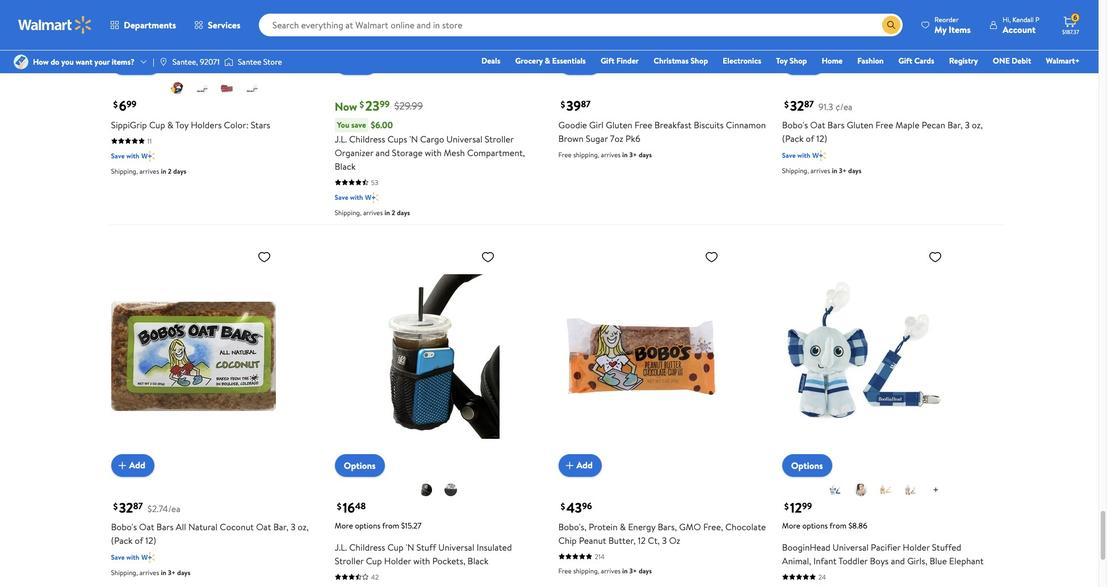 Task type: describe. For each thing, give the bounding box(es) containing it.
+
[[933, 483, 939, 497]]

bobo's,
[[559, 520, 587, 533]]

free inside $ 32 87 91.3 ¢/ea bobo's oat bars gluten free maple pecan bar, 3 oz, (pack of 12)
[[876, 118, 894, 131]]

$ 39 87
[[561, 96, 591, 115]]

stars image
[[245, 81, 259, 95]]

home link
[[817, 55, 848, 67]]

'n inside j.l. childress cup 'n stuff universal insulated stroller cup holder with pockets, black
[[406, 541, 414, 553]]

87 for $ 32 87 91.3 ¢/ea bobo's oat bars gluten free maple pecan bar, 3 oz, (pack of 12)
[[804, 98, 814, 110]]

goodie girl gluten free breakfast biscuits cinnamon brown sugar 7oz pk6 image
[[559, 0, 723, 66]]

childress inside the you save $6.00 j.l. childress cups 'n cargo universal stroller organizer and storage with mesh compartment, black
[[349, 133, 385, 145]]

santee, 92071
[[173, 56, 220, 68]]

protein
[[589, 520, 618, 533]]

days inside goodie girl gluten free breakfast biscuits cinnamon brown sugar 7oz pk6 free shipping, arrives in 3+ days
[[639, 150, 652, 159]]

deals link
[[476, 55, 506, 67]]

99 for 12
[[802, 500, 812, 512]]

home
[[822, 55, 843, 66]]

6 inside the 6 $187.37
[[1074, 13, 1077, 22]]

$15.27
[[401, 520, 422, 531]]

j.l. childress cup 'n stuff universal insulated stroller cup holder with pockets, black image
[[335, 245, 499, 468]]

walmart plus image
[[142, 552, 155, 563]]

shipping, inside goodie girl gluten free breakfast biscuits cinnamon brown sugar 7oz pk6 free shipping, arrives in 3+ days
[[573, 150, 599, 159]]

and inside the you save $6.00 j.l. childress cups 'n cargo universal stroller organizer and storage with mesh compartment, black
[[376, 146, 390, 159]]

gift finder
[[601, 55, 639, 66]]

$ for $ 43 96
[[561, 500, 565, 513]]

universal inside j.l. childress cup 'n stuff universal insulated stroller cup holder with pockets, black
[[438, 541, 475, 553]]

87 for $ 39 87
[[581, 98, 591, 110]]

12) inside $ 32 87 $2.74/ea bobo's oat bars all natural coconut oat bar, 3 oz, (pack of 12)
[[145, 534, 156, 547]]

girl
[[589, 118, 604, 131]]

free down chip
[[559, 566, 572, 576]]

shop for toy shop
[[790, 55, 807, 66]]

j.l. childress cup 'n stuff universal insulated stroller cup holder with pockets, black
[[335, 541, 512, 567]]

options for 12
[[791, 459, 823, 472]]

oz, inside $ 32 87 $2.74/ea bobo's oat bars all natural coconut oat bar, 3 oz, (pack of 12)
[[298, 520, 309, 533]]

¢/ea
[[836, 100, 853, 113]]

how do you want your items?
[[33, 56, 135, 68]]

bobo's inside $ 32 87 91.3 ¢/ea bobo's oat bars gluten free maple pecan bar, 3 oz, (pack of 12)
[[782, 118, 808, 131]]

j.l. inside the you save $6.00 j.l. childress cups 'n cargo universal stroller organizer and storage with mesh compartment, black
[[335, 133, 347, 145]]

gift cards
[[899, 55, 935, 66]]

butter,
[[609, 534, 636, 547]]

color:
[[224, 118, 249, 131]]

one
[[993, 55, 1010, 66]]

add to favorites list, bobo's, protein & energy bars, gmo free, chocolate chip peanut butter, 12 ct, 3 oz image
[[705, 250, 719, 264]]

0 horizontal spatial cup
[[149, 118, 165, 131]]

11
[[147, 136, 152, 146]]

options for 12
[[802, 520, 828, 531]]

add to favorites list, booginhead universal pacifier holder stuffed animal, infant toddler boys and girls, blue elephant image
[[929, 250, 942, 264]]

39
[[566, 96, 581, 115]]

booginhead universal pacifier holder stuffed animal, infant toddler boys and girls, blue elephant
[[782, 541, 984, 567]]

$29.99
[[394, 99, 423, 113]]

add button for $2.74/ea
[[111, 454, 155, 477]]

cups
[[388, 133, 407, 145]]

add to cart image for 39
[[563, 57, 577, 70]]

one debit link
[[988, 55, 1037, 67]]

walmart+
[[1046, 55, 1080, 66]]

mesh
[[444, 146, 465, 159]]

stuffed
[[932, 541, 962, 553]]

in inside goodie girl gluten free breakfast biscuits cinnamon brown sugar 7oz pk6 free shipping, arrives in 3+ days
[[622, 150, 628, 159]]

options for 16
[[355, 520, 381, 531]]

compartment,
[[467, 146, 525, 159]]

want
[[76, 56, 93, 68]]

$6.00
[[371, 119, 393, 131]]

holder inside j.l. childress cup 'n stuff universal insulated stroller cup holder with pockets, black
[[384, 555, 411, 567]]

1 horizontal spatial 2
[[392, 208, 395, 217]]

essentials
[[552, 55, 586, 66]]

bobo's, protein & energy bars, gmo free, chocolate chip peanut butter, 12 ct, 3 oz image
[[559, 245, 723, 468]]

options link for 6
[[111, 52, 161, 75]]

your
[[94, 56, 110, 68]]

insulated
[[477, 541, 512, 553]]

goodie girl gluten free breakfast biscuits cinnamon brown sugar 7oz pk6 free shipping, arrives in 3+ days
[[559, 118, 766, 159]]

add for 43
[[577, 459, 593, 472]]

$ for $ 39 87
[[561, 98, 565, 111]]

2 shipping, from the top
[[573, 566, 599, 576]]

items
[[949, 23, 971, 35]]

3+ inside goodie girl gluten free breakfast biscuits cinnamon brown sugar 7oz pk6 free shipping, arrives in 3+ days
[[629, 150, 637, 159]]

my
[[935, 23, 947, 35]]

|
[[153, 56, 154, 68]]

pk6
[[626, 132, 641, 145]]

0 horizontal spatial walmart plus image
[[142, 150, 155, 162]]

with inside the you save $6.00 j.l. childress cups 'n cargo universal stroller organizer and storage with mesh compartment, black
[[425, 146, 442, 159]]

0 horizontal spatial oat
[[139, 520, 154, 533]]

chip
[[559, 534, 577, 547]]

1 vertical spatial shipping, arrives in 2 days
[[335, 208, 410, 217]]

$ for $ 6 99
[[113, 98, 118, 111]]

$2.74/ea
[[148, 502, 180, 515]]

$ inside now $ 23 99 $29.99
[[360, 98, 364, 111]]

 image for santee, 92071
[[159, 57, 168, 66]]

toy inside toy shop "link"
[[776, 55, 788, 66]]

gift cards link
[[894, 55, 940, 67]]

more options from $8.86
[[782, 520, 868, 531]]

more for 12
[[782, 520, 801, 531]]

$ 16 48
[[337, 498, 366, 517]]

of inside $ 32 87 91.3 ¢/ea bobo's oat bars gluten free maple pecan bar, 3 oz, (pack of 12)
[[806, 132, 814, 145]]

3 for 32
[[965, 118, 970, 131]]

sippigrip
[[111, 118, 147, 131]]

2 vertical spatial cup
[[366, 555, 382, 567]]

gluten inside $ 32 87 91.3 ¢/ea bobo's oat bars gluten free maple pecan bar, 3 oz, (pack of 12)
[[847, 118, 874, 131]]

store
[[263, 56, 282, 68]]

toddler
[[839, 555, 868, 567]]

bobo's inside $ 32 87 $2.74/ea bobo's oat bars all natural coconut oat bar, 3 oz, (pack of 12)
[[111, 520, 137, 533]]

blue
[[930, 555, 947, 567]]

sugar
[[586, 132, 608, 145]]

1 horizontal spatial oat
[[256, 520, 271, 533]]

add to cart image
[[787, 57, 800, 70]]

shop for christmas shop
[[691, 55, 708, 66]]

electronics link
[[718, 55, 767, 67]]

now
[[335, 99, 357, 114]]

oz
[[669, 534, 680, 547]]

departments button
[[101, 11, 185, 39]]

biscuits
[[694, 118, 724, 131]]

12) inside $ 32 87 91.3 ¢/ea bobo's oat bars gluten free maple pecan bar, 3 oz, (pack of 12)
[[817, 132, 827, 145]]

pockets,
[[432, 555, 466, 567]]

how
[[33, 56, 49, 68]]

32 for $ 32 87 $2.74/ea bobo's oat bars all natural coconut oat bar, 3 oz, (pack of 12)
[[119, 498, 133, 517]]

& for 43
[[620, 520, 626, 533]]

black inside j.l. childress cup 'n stuff universal insulated stroller cup holder with pockets, black
[[468, 555, 489, 567]]

registry
[[949, 55, 978, 66]]

0 horizontal spatial shipping, arrives in 2 days
[[111, 166, 186, 176]]

add for 39
[[577, 57, 593, 69]]

universal inside booginhead universal pacifier holder stuffed animal, infant toddler boys and girls, blue elephant
[[833, 541, 869, 553]]

add for $2.74/ea
[[129, 459, 145, 472]]

pecan
[[922, 118, 946, 131]]

bobo's oat bars gluten free maple pecan bar, 3 oz, (pack of 12) image
[[782, 0, 947, 66]]

1 vertical spatial cup
[[388, 541, 404, 553]]

87 for $ 32 87 $2.74/ea bobo's oat bars all natural coconut oat bar, 3 oz, (pack of 12)
[[133, 500, 143, 512]]

$ for $ 12 99
[[785, 500, 789, 513]]

holder inside booginhead universal pacifier holder stuffed animal, infant toddler boys and girls, blue elephant
[[903, 541, 930, 553]]

96
[[582, 500, 592, 512]]

92071
[[200, 56, 220, 68]]

account
[[1003, 23, 1036, 35]]

2 horizontal spatial walmart plus image
[[813, 150, 826, 161]]

43
[[566, 498, 582, 517]]

bobo's, protein & energy bars, gmo free, chocolate chip peanut butter, 12 ct, 3 oz
[[559, 520, 766, 547]]

walmart image
[[18, 16, 92, 34]]

+ button
[[924, 481, 948, 499]]

53
[[371, 177, 378, 187]]

add to cart image for 43
[[563, 459, 577, 472]]

you
[[337, 119, 349, 130]]

fashion link
[[852, 55, 889, 67]]

0 horizontal spatial 6
[[119, 96, 126, 115]]

hi,
[[1003, 14, 1011, 24]]

0 vertical spatial 2
[[168, 166, 172, 176]]

$ for $ 16 48
[[337, 500, 342, 513]]

99 inside now $ 23 99 $29.99
[[380, 98, 390, 110]]

childress inside j.l. childress cup 'n stuff universal insulated stroller cup holder with pockets, black
[[349, 541, 385, 553]]

bar, inside $ 32 87 $2.74/ea bobo's oat bars all natural coconut oat bar, 3 oz, (pack of 12)
[[273, 520, 289, 533]]

coconut
[[220, 520, 254, 533]]

animal,
[[782, 555, 811, 567]]

bar, inside $ 32 87 91.3 ¢/ea bobo's oat bars gluten free maple pecan bar, 3 oz, (pack of 12)
[[948, 118, 963, 131]]

christmas shop link
[[649, 55, 713, 67]]

 image for santee store
[[224, 56, 233, 68]]

3 inside $ 32 87 $2.74/ea bobo's oat bars all natural coconut oat bar, 3 oz, (pack of 12)
[[291, 520, 296, 533]]

free down 'brown'
[[559, 150, 572, 159]]

organizer
[[335, 146, 374, 159]]

bam blue image
[[170, 81, 184, 95]]

ct,
[[648, 534, 660, 547]]

one debit
[[993, 55, 1031, 66]]

p
[[1036, 14, 1040, 24]]

kendall
[[1013, 14, 1034, 24]]



Task type: locate. For each thing, give the bounding box(es) containing it.
1 vertical spatial bars
[[156, 520, 174, 533]]

0 horizontal spatial 12)
[[145, 534, 156, 547]]

1 horizontal spatial cup
[[366, 555, 382, 567]]

toy left holders
[[175, 118, 189, 131]]

gift left finder
[[601, 55, 615, 66]]

gluten inside goodie girl gluten free breakfast biscuits cinnamon brown sugar 7oz pk6 free shipping, arrives in 3+ days
[[606, 118, 633, 131]]

toy shop link
[[771, 55, 812, 67]]

walmart plus image down 53
[[365, 192, 379, 203]]

options for 6
[[120, 57, 152, 70]]

2 shop from the left
[[790, 55, 807, 66]]

99
[[126, 98, 137, 110], [380, 98, 390, 110], [802, 500, 812, 512]]

hi, kendall p account
[[1003, 14, 1040, 35]]

$ inside the $ 39 87
[[561, 98, 565, 111]]

Walmart Site-Wide search field
[[259, 14, 903, 36]]

add button for 43
[[559, 454, 602, 477]]

12 inside bobo's, protein & energy bars, gmo free, chocolate chip peanut butter, 12 ct, 3 oz
[[638, 534, 646, 547]]

add to cart image for $2.74/ea
[[116, 459, 129, 472]]

bobo's
[[782, 118, 808, 131], [111, 520, 137, 533]]

universal up toddler
[[833, 541, 869, 553]]

stars
[[251, 118, 270, 131]]

1 horizontal spatial 32
[[790, 96, 804, 115]]

12) down 91.3
[[817, 132, 827, 145]]

j.l. inside j.l. childress cup 'n stuff universal insulated stroller cup holder with pockets, black
[[335, 541, 347, 553]]

1 vertical spatial 'n
[[406, 541, 414, 553]]

0 horizontal spatial 32
[[119, 498, 133, 517]]

 image
[[14, 55, 28, 69], [224, 56, 233, 68], [159, 57, 168, 66]]

1 j.l. from the top
[[335, 133, 347, 145]]

1 more from the left
[[335, 520, 353, 531]]

goodie
[[559, 118, 587, 131]]

1 horizontal spatial bobo's
[[782, 118, 808, 131]]

0 horizontal spatial of
[[135, 534, 143, 547]]

brown
[[559, 132, 584, 145]]

99 up $6.00
[[380, 98, 390, 110]]

'n
[[409, 133, 418, 145], [406, 541, 414, 553]]

christmas
[[654, 55, 689, 66]]

bars inside $ 32 87 $2.74/ea bobo's oat bars all natural coconut oat bar, 3 oz, (pack of 12)
[[156, 520, 174, 533]]

1 horizontal spatial 6
[[1074, 13, 1077, 22]]

1 horizontal spatial shop
[[790, 55, 807, 66]]

99 inside $ 6 99
[[126, 98, 137, 110]]

87 up girl at the top right
[[581, 98, 591, 110]]

black inside the you save $6.00 j.l. childress cups 'n cargo universal stroller organizer and storage with mesh compartment, black
[[335, 160, 356, 172]]

cards
[[915, 55, 935, 66]]

3
[[965, 118, 970, 131], [291, 520, 296, 533], [662, 534, 667, 547]]

1 vertical spatial 12
[[638, 534, 646, 547]]

save for walmart plus icon to the left
[[111, 151, 125, 160]]

87 inside $ 32 87 $2.74/ea bobo's oat bars all natural coconut oat bar, 3 oz, (pack of 12)
[[133, 500, 143, 512]]

departments
[[124, 19, 176, 31]]

bunny image
[[854, 483, 868, 497]]

3 right pecan
[[965, 118, 970, 131]]

0 horizontal spatial &
[[167, 118, 173, 131]]

6 $187.37
[[1062, 13, 1079, 36]]

gift for gift cards
[[899, 55, 913, 66]]

add
[[577, 57, 593, 69], [800, 57, 817, 69], [129, 459, 145, 472], [577, 459, 593, 472]]

oat down $2.74/ea
[[139, 520, 154, 533]]

cargo
[[420, 133, 444, 145]]

7oz
[[610, 132, 624, 145]]

bars
[[828, 118, 845, 131], [156, 520, 174, 533]]

0 horizontal spatial toy
[[175, 118, 189, 131]]

walmart plus image down 91.3
[[813, 150, 826, 161]]

 image for how do you want your items?
[[14, 55, 28, 69]]

$ left 16
[[337, 500, 342, 513]]

1 horizontal spatial gift
[[899, 55, 913, 66]]

1 horizontal spatial holder
[[903, 541, 930, 553]]

32 for $ 32 87 91.3 ¢/ea bobo's oat bars gluten free maple pecan bar, 3 oz, (pack of 12)
[[790, 96, 804, 115]]

bars inside $ 32 87 91.3 ¢/ea bobo's oat bars gluten free maple pecan bar, 3 oz, (pack of 12)
[[828, 118, 845, 131]]

0 vertical spatial 6
[[1074, 13, 1077, 22]]

2 from from the left
[[830, 520, 847, 531]]

stroller
[[485, 133, 514, 145], [335, 555, 364, 567]]

32 inside $ 32 87 $2.74/ea bobo's oat bars all natural coconut oat bar, 3 oz, (pack of 12)
[[119, 498, 133, 517]]

1 horizontal spatial from
[[830, 520, 847, 531]]

$ inside $ 16 48
[[337, 500, 342, 513]]

shipping, arrives in 2 days
[[111, 166, 186, 176], [335, 208, 410, 217]]

save for the middle walmart plus icon
[[335, 192, 348, 202]]

toy right the electronics
[[776, 55, 788, 66]]

12 up more options from $8.86
[[790, 498, 802, 517]]

99 for 6
[[126, 98, 137, 110]]

in
[[622, 150, 628, 159], [832, 166, 838, 175], [161, 166, 166, 176], [385, 208, 390, 217], [622, 566, 628, 576], [161, 568, 166, 577]]

shipping, arrives in 3+ days for $ 32 87 $2.74/ea bobo's oat bars all natural coconut oat bar, 3 oz, (pack of 12)
[[111, 568, 190, 577]]

2 j.l. from the top
[[335, 541, 347, 553]]

childress
[[349, 133, 385, 145], [349, 541, 385, 553]]

3 left oz
[[662, 534, 667, 547]]

1 vertical spatial 6
[[119, 96, 126, 115]]

& up butter, at the right bottom of page
[[620, 520, 626, 533]]

$ 43 96
[[561, 498, 592, 517]]

2 gift from the left
[[899, 55, 913, 66]]

1 vertical spatial and
[[891, 555, 905, 567]]

santee store
[[238, 56, 282, 68]]

 image left how
[[14, 55, 28, 69]]

holder up girls, at the right of page
[[903, 541, 930, 553]]

12 left ct,
[[638, 534, 646, 547]]

universal up mesh
[[447, 133, 483, 145]]

arrives inside goodie girl gluten free breakfast biscuits cinnamon brown sugar 7oz pk6 free shipping, arrives in 3+ days
[[601, 150, 621, 159]]

1 horizontal spatial more
[[782, 520, 801, 531]]

1 vertical spatial j.l.
[[335, 541, 347, 553]]

1 vertical spatial (pack
[[111, 534, 133, 547]]

$ for $ 32 87 $2.74/ea bobo's oat bars all natural coconut oat bar, 3 oz, (pack of 12)
[[113, 500, 118, 513]]

& left holders
[[167, 118, 173, 131]]

sippigrip cup & toy holders color: stars
[[111, 118, 270, 131]]

gift
[[601, 55, 615, 66], [899, 55, 913, 66]]

1 horizontal spatial 87
[[581, 98, 591, 110]]

$ inside $ 6 99
[[113, 98, 118, 111]]

0 horizontal spatial bar,
[[273, 520, 289, 533]]

walmart plus image down 11
[[142, 150, 155, 162]]

from left $8.86
[[830, 520, 847, 531]]

cup
[[149, 118, 165, 131], [388, 541, 404, 553], [366, 555, 382, 567]]

0 vertical spatial oz,
[[972, 118, 983, 131]]

with inside j.l. childress cup 'n stuff universal insulated stroller cup holder with pockets, black
[[413, 555, 430, 567]]

2 horizontal spatial cup
[[388, 541, 404, 553]]

options link for 12
[[782, 454, 832, 477]]

2 childress from the top
[[349, 541, 385, 553]]

2 vertical spatial &
[[620, 520, 626, 533]]

1 vertical spatial bobo's
[[111, 520, 137, 533]]

0 horizontal spatial gluten
[[606, 118, 633, 131]]

natural
[[188, 520, 218, 533]]

reorder my items
[[935, 14, 971, 35]]

& right the grocery
[[545, 55, 550, 66]]

6
[[1074, 13, 1077, 22], [119, 96, 126, 115]]

& inside bobo's, protein & energy bars, gmo free, chocolate chip peanut butter, 12 ct, 3 oz
[[620, 520, 626, 533]]

99 up more options from $8.86
[[802, 500, 812, 512]]

toy
[[776, 55, 788, 66], [175, 118, 189, 131]]

$
[[113, 98, 118, 111], [360, 98, 364, 111], [561, 98, 565, 111], [785, 98, 789, 111], [113, 500, 118, 513], [337, 500, 342, 513], [561, 500, 565, 513], [785, 500, 789, 513]]

shipping, arrives in 3+ days
[[782, 166, 862, 175], [111, 568, 190, 577]]

universal
[[447, 133, 483, 145], [438, 541, 475, 553], [833, 541, 869, 553]]

lion image
[[879, 483, 893, 497]]

1 horizontal spatial 3
[[662, 534, 667, 547]]

214
[[595, 552, 605, 561]]

days
[[639, 150, 652, 159], [848, 166, 862, 175], [173, 166, 186, 176], [397, 208, 410, 217], [639, 566, 652, 576], [177, 568, 190, 577]]

bars down ¢/ea
[[828, 118, 845, 131]]

cup up 42
[[366, 555, 382, 567]]

0 horizontal spatial options
[[355, 520, 381, 531]]

$ left 91.3
[[785, 98, 789, 111]]

grocery & essentials link
[[510, 55, 591, 67]]

options up booginhead
[[802, 520, 828, 531]]

$ 32 87 $2.74/ea bobo's oat bars all natural coconut oat bar, 3 oz, (pack of 12)
[[111, 498, 309, 547]]

free shipping, arrives in 3+ days
[[559, 566, 652, 576]]

shop
[[691, 55, 708, 66], [790, 55, 807, 66]]

1 vertical spatial 12)
[[145, 534, 156, 547]]

$ inside $ 12 99
[[785, 500, 789, 513]]

1 vertical spatial oz,
[[298, 520, 309, 533]]

$ inside $ 32 87 $2.74/ea bobo's oat bars all natural coconut oat bar, 3 oz, (pack of 12)
[[113, 500, 118, 513]]

electronics
[[723, 55, 762, 66]]

1 horizontal spatial black
[[468, 555, 489, 567]]

0 horizontal spatial 99
[[126, 98, 137, 110]]

1 horizontal spatial 12
[[790, 498, 802, 517]]

$ for $ 32 87 91.3 ¢/ea bobo's oat bars gluten free maple pecan bar, 3 oz, (pack of 12)
[[785, 98, 789, 111]]

options link up 48 at bottom left
[[335, 454, 385, 477]]

2 more from the left
[[782, 520, 801, 531]]

oat down 91.3
[[810, 118, 826, 131]]

finder
[[617, 55, 639, 66]]

0 horizontal spatial 87
[[133, 500, 143, 512]]

0 horizontal spatial gift
[[601, 55, 615, 66]]

free up pk6 at the right
[[635, 118, 652, 131]]

2 horizontal spatial  image
[[224, 56, 233, 68]]

32 left 91.3
[[790, 96, 804, 115]]

6 up $187.37
[[1074, 13, 1077, 22]]

bar, right pecan
[[948, 118, 963, 131]]

black down the organizer
[[335, 160, 356, 172]]

oat inside $ 32 87 91.3 ¢/ea bobo's oat bars gluten free maple pecan bar, 3 oz, (pack of 12)
[[810, 118, 826, 131]]

black
[[335, 160, 356, 172], [468, 555, 489, 567]]

1 gift from the left
[[601, 55, 615, 66]]

from left $15.27
[[382, 520, 399, 531]]

0 vertical spatial shipping, arrives in 2 days
[[111, 166, 186, 176]]

bobo's oat bars all natural coconut oat bar, 3 oz, (pack of 12) image
[[111, 245, 276, 468]]

walmart+ link
[[1041, 55, 1085, 67]]

'n inside the you save $6.00 j.l. childress cups 'n cargo universal stroller organizer and storage with mesh compartment, black
[[409, 133, 418, 145]]

grocery
[[515, 55, 543, 66]]

santee,
[[173, 56, 198, 68]]

gluten up 7oz
[[606, 118, 633, 131]]

$ left 43
[[561, 500, 565, 513]]

stroller inside j.l. childress cup 'n stuff universal insulated stroller cup holder with pockets, black
[[335, 555, 364, 567]]

and down pacifier
[[891, 555, 905, 567]]

Search search field
[[259, 14, 903, 36]]

0 vertical spatial bars
[[828, 118, 845, 131]]

llama image
[[904, 483, 918, 497]]

1 vertical spatial 32
[[119, 498, 133, 517]]

free,
[[703, 520, 723, 533]]

1 vertical spatial shipping, arrives in 3+ days
[[111, 568, 190, 577]]

$ left 23 on the top left of the page
[[360, 98, 364, 111]]

1 vertical spatial 2
[[392, 208, 395, 217]]

add to favorites list, j.l. childress cup 'n stuff universal insulated stroller cup holder with pockets, black image
[[481, 250, 495, 264]]

gift for gift finder
[[601, 55, 615, 66]]

options left |
[[120, 57, 152, 70]]

& for 6
[[167, 118, 173, 131]]

j.l. down 16
[[335, 541, 347, 553]]

23
[[365, 96, 380, 115]]

breakfast
[[655, 118, 692, 131]]

holder
[[903, 541, 930, 553], [384, 555, 411, 567]]

2 horizontal spatial oat
[[810, 118, 826, 131]]

3 inside $ 32 87 91.3 ¢/ea bobo's oat bars gluten free maple pecan bar, 3 oz, (pack of 12)
[[965, 118, 970, 131]]

2 gluten from the left
[[847, 118, 874, 131]]

booginhead universal pacifier holder stuffed animal, infant toddler boys and girls, blue elephant image
[[782, 245, 947, 468]]

 image right 92071
[[224, 56, 233, 68]]

0 horizontal spatial black
[[335, 160, 356, 172]]

2 options from the left
[[802, 520, 828, 531]]

0 horizontal spatial holder
[[384, 555, 411, 567]]

(pack inside $ 32 87 $2.74/ea bobo's oat bars all natural coconut oat bar, 3 oz, (pack of 12)
[[111, 534, 133, 547]]

fashion
[[858, 55, 884, 66]]

more for 16
[[335, 520, 353, 531]]

0 vertical spatial stroller
[[485, 133, 514, 145]]

flag image
[[195, 81, 209, 95]]

1 horizontal spatial gluten
[[847, 118, 874, 131]]

$8.86
[[849, 520, 868, 531]]

0 vertical spatial 'n
[[409, 133, 418, 145]]

of inside $ 32 87 $2.74/ea bobo's oat bars all natural coconut oat bar, 3 oz, (pack of 12)
[[135, 534, 143, 547]]

options link up blue elephant image
[[782, 454, 832, 477]]

1 shipping, from the top
[[573, 150, 599, 159]]

more down $ 12 99
[[782, 520, 801, 531]]

shipping, arrives in 3+ days for $ 32 87 91.3 ¢/ea bobo's oat bars gluten free maple pecan bar, 3 oz, (pack of 12)
[[782, 166, 862, 175]]

shipping, arrives in 2 days down 11
[[111, 166, 186, 176]]

1 horizontal spatial stroller
[[485, 133, 514, 145]]

42
[[371, 572, 379, 582]]

infant
[[814, 555, 837, 567]]

holder down $15.27
[[384, 555, 411, 567]]

1 options from the left
[[355, 520, 381, 531]]

from for 16
[[382, 520, 399, 531]]

save for the rightmost walmart plus icon
[[782, 150, 796, 160]]

0 horizontal spatial more
[[335, 520, 353, 531]]

6 up sippigrip
[[119, 96, 126, 115]]

0 vertical spatial toy
[[776, 55, 788, 66]]

blue elephant image
[[829, 483, 843, 497]]

add button for 39
[[559, 52, 602, 75]]

deals
[[482, 55, 501, 66]]

'n left stuff
[[406, 541, 414, 553]]

1 childress from the top
[[349, 133, 385, 145]]

cup down $15.27
[[388, 541, 404, 553]]

arrives
[[601, 150, 621, 159], [811, 166, 830, 175], [140, 166, 159, 176], [363, 208, 383, 217], [601, 566, 621, 576], [140, 568, 159, 577]]

save
[[782, 150, 796, 160], [111, 151, 125, 160], [335, 192, 348, 202], [111, 552, 125, 562]]

stroller inside the you save $6.00 j.l. childress cups 'n cargo universal stroller organizer and storage with mesh compartment, black
[[485, 133, 514, 145]]

oz, inside $ 32 87 91.3 ¢/ea bobo's oat bars gluten free maple pecan bar, 3 oz, (pack of 12)
[[972, 118, 983, 131]]

1 vertical spatial of
[[135, 534, 143, 547]]

walmart plus image
[[813, 150, 826, 161], [142, 150, 155, 162], [365, 192, 379, 203]]

1 vertical spatial black
[[468, 555, 489, 567]]

registry link
[[944, 55, 983, 67]]

universal inside the you save $6.00 j.l. childress cups 'n cargo universal stroller organizer and storage with mesh compartment, black
[[447, 133, 483, 145]]

options up $ 12 99
[[791, 459, 823, 472]]

87 inside the $ 39 87
[[581, 98, 591, 110]]

j.l. down you
[[335, 133, 347, 145]]

cup up 11
[[149, 118, 165, 131]]

0 horizontal spatial shop
[[691, 55, 708, 66]]

shipping, down the sugar
[[573, 150, 599, 159]]

0 horizontal spatial bars
[[156, 520, 174, 533]]

gmo
[[679, 520, 701, 533]]

shipping, down 214 at bottom right
[[573, 566, 599, 576]]

energy
[[628, 520, 656, 533]]

options link for 16
[[335, 454, 385, 477]]

3 right coconut on the bottom left of page
[[291, 520, 296, 533]]

black down insulated
[[468, 555, 489, 567]]

1 vertical spatial toy
[[175, 118, 189, 131]]

of
[[806, 132, 814, 145], [135, 534, 143, 547]]

1 horizontal spatial walmart plus image
[[365, 192, 379, 203]]

1 horizontal spatial (pack
[[782, 132, 804, 145]]

now $ 23 99 $29.99
[[335, 96, 423, 115]]

0 horizontal spatial 3
[[291, 520, 296, 533]]

'n up storage
[[409, 133, 418, 145]]

1 horizontal spatial shipping, arrives in 2 days
[[335, 208, 410, 217]]

$ left 39
[[561, 98, 565, 111]]

$ up more options from $8.86
[[785, 500, 789, 513]]

0 horizontal spatial bobo's
[[111, 520, 137, 533]]

2 horizontal spatial 87
[[804, 98, 814, 110]]

from for 12
[[830, 520, 847, 531]]

1 horizontal spatial options
[[802, 520, 828, 531]]

gift left cards
[[899, 55, 913, 66]]

j.l. childress cups 'n cargo universal stroller organizer and storage with mesh compartment, black image
[[335, 0, 499, 66]]

0 vertical spatial holder
[[903, 541, 930, 553]]

0 vertical spatial shipping, arrives in 3+ days
[[782, 166, 862, 175]]

32 inside $ 32 87 91.3 ¢/ea bobo's oat bars gluten free maple pecan bar, 3 oz, (pack of 12)
[[790, 96, 804, 115]]

and
[[376, 146, 390, 159], [891, 555, 905, 567]]

sippigrip cup & toy holders color: stars image
[[111, 0, 276, 66]]

shop left home
[[790, 55, 807, 66]]

pink image
[[220, 81, 234, 95]]

options
[[355, 520, 381, 531], [802, 520, 828, 531]]

99 up sippigrip
[[126, 98, 137, 110]]

save
[[351, 119, 366, 130]]

options up 48 at bottom left
[[344, 459, 376, 472]]

options link right your
[[111, 52, 161, 75]]

christmas shop
[[654, 55, 708, 66]]

1 horizontal spatial options
[[344, 459, 376, 472]]

save for walmart plus image
[[111, 552, 125, 562]]

1 horizontal spatial of
[[806, 132, 814, 145]]

1 from from the left
[[382, 520, 399, 531]]

12)
[[817, 132, 827, 145], [145, 534, 156, 547]]

2 horizontal spatial options link
[[782, 454, 832, 477]]

3 inside bobo's, protein & energy bars, gmo free, chocolate chip peanut butter, 12 ct, 3 oz
[[662, 534, 667, 547]]

and down the cups
[[376, 146, 390, 159]]

$ inside $ 43 96
[[561, 500, 565, 513]]

childress down save
[[349, 133, 385, 145]]

2 horizontal spatial options
[[791, 459, 823, 472]]

$187.37
[[1062, 28, 1079, 36]]

$ left $2.74/ea
[[113, 500, 118, 513]]

87 left 91.3
[[804, 98, 814, 110]]

87 left $2.74/ea
[[133, 500, 143, 512]]

stroller down more options from $15.27 at the bottom left of page
[[335, 555, 364, 567]]

48
[[355, 500, 366, 512]]

shop inside "link"
[[790, 55, 807, 66]]

free left maple
[[876, 118, 894, 131]]

0 vertical spatial &
[[545, 55, 550, 66]]

3 for protein
[[662, 534, 667, 547]]

(pack inside $ 32 87 91.3 ¢/ea bobo's oat bars gluten free maple pecan bar, 3 oz, (pack of 12)
[[782, 132, 804, 145]]

add for 91.3 ¢/ea
[[800, 57, 817, 69]]

more options from $15.27
[[335, 520, 422, 531]]

universal up pockets,
[[438, 541, 475, 553]]

more down 16
[[335, 520, 353, 531]]

1 horizontal spatial bars
[[828, 118, 845, 131]]

0 horizontal spatial options
[[120, 57, 152, 70]]

1 vertical spatial 3
[[291, 520, 296, 533]]

santee
[[238, 56, 261, 68]]

childress down more options from $15.27 at the bottom left of page
[[349, 541, 385, 553]]

bar, right coconut on the bottom left of page
[[273, 520, 289, 533]]

0 vertical spatial bar,
[[948, 118, 963, 131]]

0 vertical spatial of
[[806, 132, 814, 145]]

1 vertical spatial shipping,
[[573, 566, 599, 576]]

1 horizontal spatial shipping, arrives in 3+ days
[[782, 166, 862, 175]]

1 gluten from the left
[[606, 118, 633, 131]]

$ inside $ 32 87 91.3 ¢/ea bobo's oat bars gluten free maple pecan bar, 3 oz, (pack of 12)
[[785, 98, 789, 111]]

pacifier
[[871, 541, 901, 553]]

all
[[176, 520, 186, 533]]

shipping, arrives in 2 days down 53
[[335, 208, 410, 217]]

1 vertical spatial stroller
[[335, 555, 364, 567]]

$ up sippigrip
[[113, 98, 118, 111]]

black image
[[419, 483, 432, 497]]

99 inside $ 12 99
[[802, 500, 812, 512]]

0 vertical spatial 32
[[790, 96, 804, 115]]

 image right |
[[159, 57, 168, 66]]

and inside booginhead universal pacifier holder stuffed animal, infant toddler boys and girls, blue elephant
[[891, 555, 905, 567]]

2 horizontal spatial &
[[620, 520, 626, 533]]

0 vertical spatial j.l.
[[335, 133, 347, 145]]

1 horizontal spatial and
[[891, 555, 905, 567]]

gluten down ¢/ea
[[847, 118, 874, 131]]

32 left $2.74/ea
[[119, 498, 133, 517]]

grocery & essentials
[[515, 55, 586, 66]]

0 horizontal spatial options link
[[111, 52, 161, 75]]

bars left all on the left
[[156, 520, 174, 533]]

add to favorites list, bobo's oat bars all natural coconut oat bar, 3 oz, (pack of 12) image
[[258, 250, 271, 264]]

1 vertical spatial holder
[[384, 555, 411, 567]]

options for 16
[[344, 459, 376, 472]]

add button for 91.3 ¢/ea
[[782, 52, 826, 75]]

grey chevron image
[[444, 483, 457, 497]]

you
[[61, 56, 74, 68]]

87 inside $ 32 87 91.3 ¢/ea bobo's oat bars gluten free maple pecan bar, 3 oz, (pack of 12)
[[804, 98, 814, 110]]

options down 48 at bottom left
[[355, 520, 381, 531]]

0 horizontal spatial and
[[376, 146, 390, 159]]

shop right christmas
[[691, 55, 708, 66]]

shipping,
[[782, 166, 809, 175], [111, 166, 138, 176], [335, 208, 362, 217], [111, 568, 138, 577]]

1 horizontal spatial bar,
[[948, 118, 963, 131]]

stroller up the compartment,
[[485, 133, 514, 145]]

search icon image
[[887, 20, 896, 30]]

16
[[343, 498, 355, 517]]

0 vertical spatial black
[[335, 160, 356, 172]]

add to cart image
[[563, 57, 577, 70], [116, 459, 129, 472], [563, 459, 577, 472]]

oat right coconut on the bottom left of page
[[256, 520, 271, 533]]

12) up walmart plus image
[[145, 534, 156, 547]]

1 shop from the left
[[691, 55, 708, 66]]

0 vertical spatial 3
[[965, 118, 970, 131]]

1 horizontal spatial 99
[[380, 98, 390, 110]]

2 horizontal spatial 3
[[965, 118, 970, 131]]



Task type: vqa. For each thing, say whether or not it's contained in the screenshot.
days
yes



